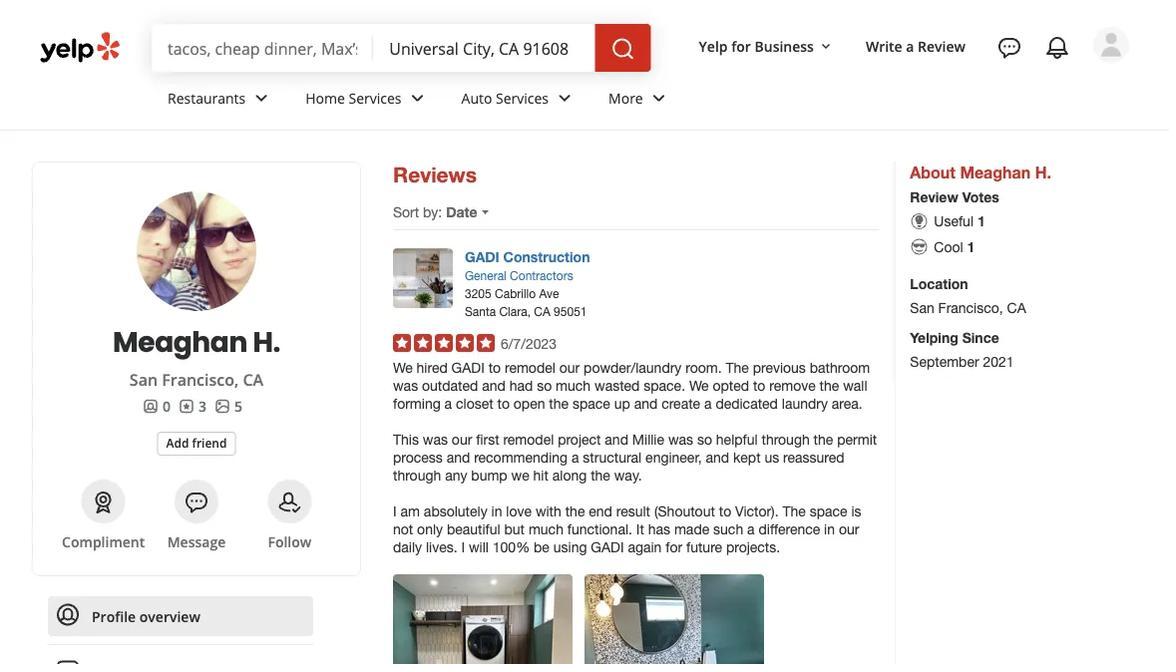 Task type: describe. For each thing, give the bounding box(es) containing it.
space inside we hired gadi to remodel our powder/laundry room. the previous bathroom was outdated and had so much wasted space. we opted to remove the wall forming a closet to open the space up and create a dedicated laundry area.
[[573, 396, 610, 412]]

h. inside meaghan h. san francisco, ca
[[253, 322, 280, 362]]

bump
[[471, 467, 507, 484]]

location san francisco, ca
[[910, 276, 1026, 316]]

yelping since september 2021
[[910, 329, 1014, 370]]

1 vertical spatial in
[[824, 521, 835, 538]]

has
[[648, 521, 670, 538]]

projects.
[[726, 539, 780, 556]]

message image
[[185, 491, 209, 515]]

meaghan inside meaghan h. san francisco, ca
[[113, 322, 247, 362]]

process
[[393, 449, 443, 466]]

forming
[[393, 396, 441, 412]]

3
[[199, 397, 207, 416]]

auto
[[461, 88, 492, 107]]

future
[[686, 539, 722, 556]]

victor).
[[735, 503, 779, 520]]

the inside we hired gadi to remodel our powder/laundry room. the previous bathroom was outdated and had so much wasted space. we opted to remove the wall forming a closet to open the space up and create a dedicated laundry area.
[[726, 360, 749, 376]]

compliment image
[[91, 491, 115, 515]]

helpful
[[716, 431, 758, 448]]

but
[[504, 521, 525, 538]]

outdated
[[422, 378, 478, 394]]

write a review
[[866, 37, 966, 55]]

1 for cool 1
[[967, 238, 975, 255]]

24 chevron down v2 image
[[647, 86, 671, 110]]

previous
[[753, 360, 806, 376]]

a inside i am absolutely in love with the end result (shoutout to victor). the space is not only beautiful but much functional. it has made such a difference in our daily lives. i will 100% be using gadi again for future projects.
[[747, 521, 755, 538]]

3205
[[465, 286, 492, 300]]

auto services link
[[445, 72, 593, 130]]

closet
[[456, 396, 493, 412]]

1 for useful 1
[[978, 213, 985, 229]]

0 horizontal spatial we
[[393, 360, 413, 376]]

about
[[910, 163, 956, 182]]

1 vertical spatial i
[[461, 539, 465, 556]]

with
[[536, 503, 561, 520]]

about meaghan h.
[[910, 163, 1052, 182]]

september
[[910, 353, 979, 370]]

sort by: date
[[393, 204, 477, 220]]

date
[[446, 204, 477, 220]]

24 chevron down v2 image for home services
[[406, 86, 430, 110]]

yelp
[[699, 37, 728, 55]]

so inside we hired gadi to remodel our powder/laundry room. the previous bathroom was outdated and had so much wasted space. we opted to remove the wall forming a closet to open the space up and create a dedicated laundry area.
[[537, 378, 552, 394]]

ca inside location san francisco, ca
[[1007, 300, 1026, 316]]

project
[[558, 431, 601, 448]]

5.0 star rating image
[[393, 334, 495, 352]]

am
[[401, 503, 420, 520]]

1 horizontal spatial was
[[423, 431, 448, 448]]

sort
[[393, 204, 419, 220]]

and down helpful
[[706, 449, 729, 466]]

1 horizontal spatial we
[[689, 378, 709, 394]]

recommending
[[474, 449, 568, 466]]

follow image
[[278, 491, 302, 515]]

area.
[[832, 396, 863, 412]]

remodel for project
[[503, 431, 554, 448]]

our inside this was our first remodel project and millie was so helpful through the permit process and recommending a structural engineer, and kept us reassured through any bump we hit along the way.
[[452, 431, 472, 448]]

along
[[552, 467, 587, 484]]

san inside location san francisco, ca
[[910, 300, 935, 316]]

restaurants
[[168, 88, 246, 107]]

permit
[[837, 431, 877, 448]]

general contractors link
[[465, 268, 573, 282]]

search image
[[611, 37, 635, 61]]

only
[[417, 521, 443, 538]]

16 friends v2 image
[[143, 399, 159, 415]]

functional.
[[567, 521, 632, 538]]

remodel for our
[[505, 360, 556, 376]]

was inside we hired gadi to remodel our powder/laundry room. the previous bathroom was outdated and had so much wasted space. we opted to remove the wall forming a closet to open the space up and create a dedicated laundry area.
[[393, 378, 418, 394]]

the down the structural
[[591, 467, 610, 484]]

our inside i am absolutely in love with the end result (shoutout to victor). the space is not only beautiful but much functional. it has made such a difference in our daily lives. i will 100% be using gadi again for future projects.
[[839, 521, 859, 538]]

space.
[[644, 378, 685, 394]]

meaghan h. link
[[57, 322, 336, 362]]

to inside i am absolutely in love with the end result (shoutout to victor). the space is not only beautiful but much functional. it has made such a difference in our daily lives. i will 100% be using gadi again for future projects.
[[719, 503, 731, 520]]

cool
[[934, 238, 963, 255]]

bathroom
[[810, 360, 870, 376]]

friends element
[[143, 396, 171, 416]]

yelp for business
[[699, 37, 814, 55]]

wall
[[843, 378, 868, 394]]

much inside i am absolutely in love with the end result (shoutout to victor). the space is not only beautiful but much functional. it has made such a difference in our daily lives. i will 100% be using gadi again for future projects.
[[529, 521, 564, 538]]

0 vertical spatial meaghan
[[960, 163, 1031, 182]]

space inside i am absolutely in love with the end result (shoutout to victor). the space is not only beautiful but much functional. it has made such a difference in our daily lives. i will 100% be using gadi again for future projects.
[[810, 503, 848, 520]]

way.
[[614, 467, 642, 484]]

dedicated
[[716, 396, 778, 412]]

profile
[[92, 607, 136, 626]]

100%
[[493, 539, 530, 556]]

beautiful
[[447, 521, 500, 538]]

daily
[[393, 539, 422, 556]]

gadi inside the gadi construction general contractors 3205 cabrillo ave santa clara, ca 95051
[[465, 249, 500, 265]]

location
[[910, 276, 968, 292]]

again
[[628, 539, 662, 556]]

cabrillo
[[495, 286, 536, 300]]

Near text field
[[389, 37, 579, 59]]

profile overview
[[92, 607, 200, 626]]

gadi inside i am absolutely in love with the end result (shoutout to victor). the space is not only beautiful but much functional. it has made such a difference in our daily lives. i will 100% be using gadi again for future projects.
[[591, 539, 624, 556]]

gadi construction link
[[465, 249, 590, 265]]

2021
[[983, 353, 1014, 370]]

a right create
[[704, 396, 712, 412]]

meaghan h. san francisco, ca
[[113, 322, 280, 391]]

open
[[514, 396, 545, 412]]

to up closet
[[489, 360, 501, 376]]

made
[[674, 521, 710, 538]]

0 vertical spatial in
[[491, 503, 502, 520]]

2 horizontal spatial was
[[668, 431, 693, 448]]

24 review v2 image
[[56, 660, 80, 664]]

a inside this was our first remodel project and millie was so helpful through the permit process and recommending a structural engineer, and kept us reassured through any bump we hit along the way.
[[572, 449, 579, 466]]

so inside this was our first remodel project and millie was so helpful through the permit process and recommending a structural engineer, and kept us reassured through any bump we hit along the way.
[[697, 431, 712, 448]]

yelp for business button
[[691, 28, 842, 64]]

0 vertical spatial through
[[762, 431, 810, 448]]

user actions element
[[683, 25, 1157, 148]]

reassured
[[783, 449, 845, 466]]

photos element
[[214, 396, 242, 416]]

not
[[393, 521, 413, 538]]

home
[[306, 88, 345, 107]]

ca inside the gadi construction general contractors 3205 cabrillo ave santa clara, ca 95051
[[534, 304, 550, 318]]

16 photos v2 image
[[214, 399, 230, 415]]

a right write
[[906, 37, 914, 55]]

none field find
[[168, 37, 357, 59]]

construction
[[503, 249, 590, 265]]

votes
[[962, 189, 999, 206]]

restaurants link
[[152, 72, 290, 130]]

Find text field
[[168, 37, 357, 59]]



Task type: vqa. For each thing, say whether or not it's contained in the screenshot.
DELIVERY
no



Task type: locate. For each thing, give the bounding box(es) containing it.
space left is
[[810, 503, 848, 520]]

0 horizontal spatial 24 chevron down v2 image
[[250, 86, 274, 110]]

general
[[465, 268, 507, 282]]

cool 1
[[934, 238, 975, 255]]

profile overview menu
[[48, 597, 313, 664]]

0 vertical spatial our
[[559, 360, 580, 376]]

opted
[[713, 378, 749, 394]]

for inside button
[[731, 37, 751, 55]]

remodel up had
[[505, 360, 556, 376]]

wasted
[[595, 378, 640, 394]]

useful
[[934, 213, 974, 229]]

the right open
[[549, 396, 569, 412]]

meaghan up 16 review v2 image
[[113, 322, 247, 362]]

the up opted
[[726, 360, 749, 376]]

much left wasted
[[556, 378, 591, 394]]

compliment
[[62, 532, 145, 551]]

to up the dedicated
[[753, 378, 766, 394]]

our
[[559, 360, 580, 376], [452, 431, 472, 448], [839, 521, 859, 538]]

gadi down functional.
[[591, 539, 624, 556]]

home services
[[306, 88, 402, 107]]

0 vertical spatial for
[[731, 37, 751, 55]]

2 horizontal spatial 24 chevron down v2 image
[[553, 86, 577, 110]]

3 24 chevron down v2 image from the left
[[553, 86, 577, 110]]

services for auto services
[[496, 88, 549, 107]]

lives.
[[426, 539, 457, 556]]

24 chevron down v2 image down find text field
[[250, 86, 274, 110]]

2 services from the left
[[496, 88, 549, 107]]

1 vertical spatial we
[[689, 378, 709, 394]]

2 none field from the left
[[389, 37, 579, 59]]

0 horizontal spatial space
[[573, 396, 610, 412]]

a down outdated
[[445, 396, 452, 412]]

1 horizontal spatial h.
[[1035, 163, 1052, 182]]

1 services from the left
[[349, 88, 402, 107]]

none field up restaurants link
[[168, 37, 357, 59]]

the
[[726, 360, 749, 376], [783, 503, 806, 520]]

a up projects.
[[747, 521, 755, 538]]

was up process
[[423, 431, 448, 448]]

hit
[[533, 467, 549, 484]]

san inside meaghan h. san francisco, ca
[[130, 369, 158, 391]]

business
[[755, 37, 814, 55]]

0 horizontal spatial francisco,
[[162, 369, 239, 391]]

0 vertical spatial the
[[726, 360, 749, 376]]

0 horizontal spatial through
[[393, 467, 441, 484]]

yelping
[[910, 329, 959, 346]]

home services link
[[290, 72, 445, 130]]

0 vertical spatial remodel
[[505, 360, 556, 376]]

useful 1
[[934, 213, 985, 229]]

0 horizontal spatial services
[[349, 88, 402, 107]]

in left love
[[491, 503, 502, 520]]

0 vertical spatial 1
[[978, 213, 985, 229]]

write a review link
[[858, 28, 974, 64]]

24 profile v2 image
[[56, 603, 80, 627]]

review
[[918, 37, 966, 55], [910, 189, 959, 206]]

none field up auto on the top of page
[[389, 37, 579, 59]]

0 vertical spatial i
[[393, 503, 397, 520]]

1 horizontal spatial our
[[559, 360, 580, 376]]

was up forming
[[393, 378, 418, 394]]

2 24 chevron down v2 image from the left
[[406, 86, 430, 110]]

add
[[166, 435, 189, 451]]

0 vertical spatial san
[[910, 300, 935, 316]]

it
[[636, 521, 644, 538]]

and up closet
[[482, 378, 506, 394]]

24 chevron down v2 image for restaurants
[[250, 86, 274, 110]]

using
[[553, 539, 587, 556]]

gadi inside we hired gadi to remodel our powder/laundry room. the previous bathroom was outdated and had so much wasted space. we opted to remove the wall forming a closet to open the space up and create a dedicated laundry area.
[[452, 360, 485, 376]]

24 chevron down v2 image left auto on the top of page
[[406, 86, 430, 110]]

16 chevron down v2 image
[[818, 39, 834, 54]]

for
[[731, 37, 751, 55], [666, 539, 683, 556]]

1 vertical spatial much
[[529, 521, 564, 538]]

and up the structural
[[605, 431, 628, 448]]

so left helpful
[[697, 431, 712, 448]]

meaghan up votes
[[960, 163, 1031, 182]]

meaghan
[[960, 163, 1031, 182], [113, 322, 247, 362]]

1 vertical spatial for
[[666, 539, 683, 556]]

1 horizontal spatial 24 chevron down v2 image
[[406, 86, 430, 110]]

overview
[[139, 607, 200, 626]]

2 horizontal spatial our
[[839, 521, 859, 538]]

1 vertical spatial review
[[910, 189, 959, 206]]

through down process
[[393, 467, 441, 484]]

1 vertical spatial so
[[697, 431, 712, 448]]

gadi up outdated
[[452, 360, 485, 376]]

much
[[556, 378, 591, 394], [529, 521, 564, 538]]

notifications image
[[1046, 36, 1069, 60]]

1 vertical spatial our
[[452, 431, 472, 448]]

francisco, up 3
[[162, 369, 239, 391]]

gadi construction image
[[393, 248, 453, 308]]

review right write
[[918, 37, 966, 55]]

1 vertical spatial san
[[130, 369, 158, 391]]

1 vertical spatial through
[[393, 467, 441, 484]]

for inside i am absolutely in love with the end result (shoutout to victor). the space is not only beautiful but much functional. it has made such a difference in our daily lives. i will 100% be using gadi again for future projects.
[[666, 539, 683, 556]]

our left the first
[[452, 431, 472, 448]]

first
[[476, 431, 499, 448]]

1 horizontal spatial 1
[[978, 213, 985, 229]]

san up 16 friends v2 'icon'
[[130, 369, 158, 391]]

services right auto on the top of page
[[496, 88, 549, 107]]

1 vertical spatial space
[[810, 503, 848, 520]]

1 right cool
[[967, 238, 975, 255]]

business categories element
[[152, 72, 1129, 130]]

difference
[[759, 521, 820, 538]]

1 24 chevron down v2 image from the left
[[250, 86, 274, 110]]

none field near
[[389, 37, 579, 59]]

1 horizontal spatial so
[[697, 431, 712, 448]]

engineer,
[[646, 449, 702, 466]]

in
[[491, 503, 502, 520], [824, 521, 835, 538]]

so
[[537, 378, 552, 394], [697, 431, 712, 448]]

remodel inside we hired gadi to remodel our powder/laundry room. the previous bathroom was outdated and had so much wasted space. we opted to remove the wall forming a closet to open the space up and create a dedicated laundry area.
[[505, 360, 556, 376]]

i left am
[[393, 503, 397, 520]]

2 vertical spatial gadi
[[591, 539, 624, 556]]

such
[[713, 521, 743, 538]]

we
[[393, 360, 413, 376], [689, 378, 709, 394]]

profile overview link
[[48, 597, 313, 637]]

24 chevron down v2 image inside restaurants link
[[250, 86, 274, 110]]

space left up
[[573, 396, 610, 412]]

24 chevron down v2 image inside auto services link
[[553, 86, 577, 110]]

0 vertical spatial we
[[393, 360, 413, 376]]

24 chevron down v2 image for auto services
[[553, 86, 577, 110]]

for down the has
[[666, 539, 683, 556]]

to down had
[[497, 396, 510, 412]]

2 vertical spatial our
[[839, 521, 859, 538]]

clara,
[[499, 304, 531, 318]]

16 review v2 image
[[179, 399, 195, 415]]

result
[[616, 503, 650, 520]]

1 none field from the left
[[168, 37, 357, 59]]

any
[[445, 467, 467, 484]]

0 horizontal spatial was
[[393, 378, 418, 394]]

through up us
[[762, 431, 810, 448]]

services inside 'link'
[[349, 88, 402, 107]]

messages image
[[998, 36, 1022, 60]]

1 horizontal spatial meaghan
[[960, 163, 1031, 182]]

and
[[482, 378, 506, 394], [634, 396, 658, 412], [605, 431, 628, 448], [447, 449, 470, 466], [706, 449, 729, 466]]

we left hired
[[393, 360, 413, 376]]

5
[[234, 397, 242, 416]]

our inside we hired gadi to remodel our powder/laundry room. the previous bathroom was outdated and had so much wasted space. we opted to remove the wall forming a closet to open the space up and create a dedicated laundry area.
[[559, 360, 580, 376]]

0 vertical spatial much
[[556, 378, 591, 394]]

the up "difference"
[[783, 503, 806, 520]]

24 chevron down v2 image right auto services
[[553, 86, 577, 110]]

our down 95051
[[559, 360, 580, 376]]

room.
[[686, 360, 722, 376]]

by:
[[423, 204, 442, 220]]

1 horizontal spatial for
[[731, 37, 751, 55]]

we down room.
[[689, 378, 709, 394]]

None search field
[[152, 24, 655, 72]]

so right had
[[537, 378, 552, 394]]

0 horizontal spatial for
[[666, 539, 683, 556]]

ca inside meaghan h. san francisco, ca
[[243, 369, 264, 391]]

0 vertical spatial h.
[[1035, 163, 1052, 182]]

review votes
[[910, 189, 999, 206]]

24 chevron down v2 image inside the home services 'link'
[[406, 86, 430, 110]]

end
[[589, 503, 612, 520]]

the left 'end'
[[565, 503, 585, 520]]

francisco, inside location san francisco, ca
[[938, 300, 1003, 316]]

francisco, up since
[[938, 300, 1003, 316]]

0 vertical spatial francisco,
[[938, 300, 1003, 316]]

for right yelp
[[731, 37, 751, 55]]

to up such
[[719, 503, 731, 520]]

this
[[393, 431, 419, 448]]

was up engineer, at right bottom
[[668, 431, 693, 448]]

a down "project"
[[572, 449, 579, 466]]

this was our first remodel project and millie was so helpful through the permit process and recommending a structural engineer, and kept us reassured through any bump we hit along the way.
[[393, 431, 877, 484]]

ave
[[539, 286, 559, 300]]

millie
[[632, 431, 664, 448]]

0 horizontal spatial 1
[[967, 238, 975, 255]]

more link
[[593, 72, 687, 130]]

hired
[[417, 360, 448, 376]]

6/7/2023
[[501, 336, 557, 352]]

1 horizontal spatial through
[[762, 431, 810, 448]]

1 horizontal spatial san
[[910, 300, 935, 316]]

1 vertical spatial the
[[783, 503, 806, 520]]

1 horizontal spatial none field
[[389, 37, 579, 59]]

review inside user actions element
[[918, 37, 966, 55]]

1 down votes
[[978, 213, 985, 229]]

remodel up "recommending"
[[503, 431, 554, 448]]

ca
[[1007, 300, 1026, 316], [534, 304, 550, 318], [243, 369, 264, 391]]

the up reassured
[[814, 431, 833, 448]]

0
[[163, 397, 171, 416]]

0 horizontal spatial san
[[130, 369, 158, 391]]

and up any
[[447, 449, 470, 466]]

1 vertical spatial h.
[[253, 322, 280, 362]]

in right "difference"
[[824, 521, 835, 538]]

1
[[978, 213, 985, 229], [967, 238, 975, 255]]

we hired gadi to remodel our powder/laundry room. the previous bathroom was outdated and had so much wasted space. we opted to remove the wall forming a closet to open the space up and create a dedicated laundry area.
[[393, 360, 870, 412]]

None field
[[168, 37, 357, 59], [389, 37, 579, 59]]

1 horizontal spatial i
[[461, 539, 465, 556]]

is
[[852, 503, 862, 520]]

0 vertical spatial so
[[537, 378, 552, 394]]

the down bathroom
[[820, 378, 839, 394]]

love
[[506, 503, 532, 520]]

0 vertical spatial space
[[573, 396, 610, 412]]

create
[[662, 396, 700, 412]]

message
[[167, 532, 226, 551]]

santa
[[465, 304, 496, 318]]

95051
[[554, 304, 587, 318]]

the inside i am absolutely in love with the end result (shoutout to victor). the space is not only beautiful but much functional. it has made such a difference in our daily lives. i will 100% be using gadi again for future projects.
[[783, 503, 806, 520]]

the inside i am absolutely in love with the end result (shoutout to victor). the space is not only beautiful but much functional. it has made such a difference in our daily lives. i will 100% be using gadi again for future projects.
[[565, 503, 585, 520]]

write
[[866, 37, 903, 55]]

1 vertical spatial remodel
[[503, 431, 554, 448]]

i
[[393, 503, 397, 520], [461, 539, 465, 556]]

0 horizontal spatial our
[[452, 431, 472, 448]]

1 horizontal spatial services
[[496, 88, 549, 107]]

review down about on the top right
[[910, 189, 959, 206]]

a
[[906, 37, 914, 55], [445, 396, 452, 412], [704, 396, 712, 412], [572, 449, 579, 466], [747, 521, 755, 538]]

h.
[[1035, 163, 1052, 182], [253, 322, 280, 362]]

0 vertical spatial review
[[918, 37, 966, 55]]

much inside we hired gadi to remodel our powder/laundry room. the previous bathroom was outdated and had so much wasted space. we opted to remove the wall forming a closet to open the space up and create a dedicated laundry area.
[[556, 378, 591, 394]]

0 horizontal spatial so
[[537, 378, 552, 394]]

gadi up general
[[465, 249, 500, 265]]

had
[[509, 378, 533, 394]]

the
[[820, 378, 839, 394], [549, 396, 569, 412], [814, 431, 833, 448], [591, 467, 610, 484], [565, 503, 585, 520]]

friend
[[192, 435, 227, 451]]

laundry
[[782, 396, 828, 412]]

1 vertical spatial francisco,
[[162, 369, 239, 391]]

1 vertical spatial meaghan
[[113, 322, 247, 362]]

0 horizontal spatial meaghan
[[113, 322, 247, 362]]

francisco,
[[938, 300, 1003, 316], [162, 369, 239, 391]]

1 vertical spatial gadi
[[452, 360, 485, 376]]

0 horizontal spatial h.
[[253, 322, 280, 362]]

san down location
[[910, 300, 935, 316]]

0 vertical spatial gadi
[[465, 249, 500, 265]]

1 vertical spatial 1
[[967, 238, 975, 255]]

since
[[962, 329, 999, 346]]

0 horizontal spatial in
[[491, 503, 502, 520]]

profile overview menu item
[[48, 597, 313, 645]]

i left will
[[461, 539, 465, 556]]

was
[[393, 378, 418, 394], [423, 431, 448, 448], [668, 431, 693, 448]]

0 horizontal spatial none field
[[168, 37, 357, 59]]

remodel inside this was our first remodel project and millie was so helpful through the permit process and recommending a structural engineer, and kept us reassured through any bump we hit along the way.
[[503, 431, 554, 448]]

contractors
[[510, 268, 573, 282]]

1 horizontal spatial ca
[[534, 304, 550, 318]]

auto services
[[461, 88, 549, 107]]

1 horizontal spatial the
[[783, 503, 806, 520]]

powder/laundry
[[584, 360, 682, 376]]

our down is
[[839, 521, 859, 538]]

0 horizontal spatial the
[[726, 360, 749, 376]]

reviews element
[[179, 396, 207, 416]]

24 chevron down v2 image
[[250, 86, 274, 110], [406, 86, 430, 110], [553, 86, 577, 110]]

0 horizontal spatial i
[[393, 503, 397, 520]]

i am absolutely in love with the end result (shoutout to victor). the space is not only beautiful but much functional. it has made such a difference in our daily lives. i will 100% be using gadi again for future projects.
[[393, 503, 862, 556]]

2 horizontal spatial ca
[[1007, 300, 1026, 316]]

0 horizontal spatial ca
[[243, 369, 264, 391]]

services for home services
[[349, 88, 402, 107]]

and right up
[[634, 396, 658, 412]]

gadi construction general contractors 3205 cabrillo ave santa clara, ca 95051
[[465, 249, 590, 318]]

space
[[573, 396, 610, 412], [810, 503, 848, 520]]

be
[[534, 539, 550, 556]]

greg r. image
[[1093, 27, 1129, 63]]

1 horizontal spatial space
[[810, 503, 848, 520]]

francisco, inside meaghan h. san francisco, ca
[[162, 369, 239, 391]]

1 horizontal spatial in
[[824, 521, 835, 538]]

services right "home"
[[349, 88, 402, 107]]

1 horizontal spatial francisco,
[[938, 300, 1003, 316]]

much down with
[[529, 521, 564, 538]]



